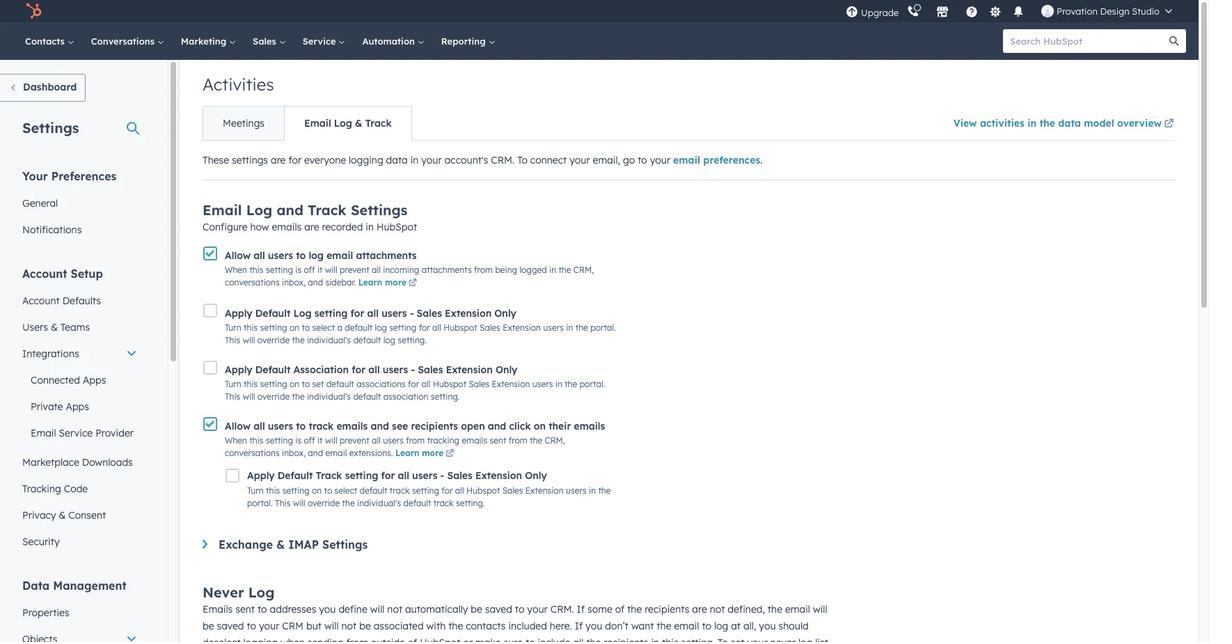 Task type: vqa. For each thing, say whether or not it's contained in the screenshot.
have.
no



Task type: locate. For each thing, give the bounding box(es) containing it.
0 vertical spatial sent
[[490, 436, 507, 446]]

2 vertical spatial this
[[275, 498, 291, 509]]

0 horizontal spatial link opens in a new window image
[[409, 280, 417, 288]]

1 vertical spatial portal.
[[580, 379, 606, 389]]

1 vertical spatial it
[[318, 436, 323, 446]]

apply for apply default association for all users - sales extension only
[[225, 364, 253, 376]]

link opens in a new window image inside view activities in the data model overview link
[[1165, 119, 1175, 130]]

will
[[325, 265, 338, 275], [243, 335, 255, 345], [243, 391, 255, 402], [325, 436, 338, 446], [293, 498, 305, 509], [370, 603, 385, 616], [813, 603, 828, 616], [325, 620, 339, 633]]

marketplace downloads link
[[14, 449, 146, 476]]

off
[[304, 265, 315, 275], [304, 436, 315, 446]]

1 horizontal spatial hubspot
[[420, 637, 461, 642]]

0 horizontal spatial logging
[[243, 637, 278, 642]]

0 horizontal spatial are
[[271, 154, 286, 166]]

learn more link down tracking
[[396, 448, 456, 461]]

hubspot image
[[25, 3, 42, 20]]

you right all,
[[759, 620, 776, 633]]

not down 'define'
[[342, 620, 357, 633]]

prevent up sidebar.
[[340, 265, 370, 275]]

saved
[[485, 603, 513, 616], [217, 620, 244, 633]]

are right settings at the left top of the page
[[271, 154, 286, 166]]

1 vertical spatial saved
[[217, 620, 244, 633]]

connected apps
[[31, 374, 106, 387]]

0 horizontal spatial crm,
[[545, 436, 565, 446]]

prevent for sidebar.
[[340, 265, 370, 275]]

1 vertical spatial hubspot
[[420, 637, 461, 642]]

your left email,
[[570, 154, 590, 166]]

are left the defined,
[[693, 603, 707, 616]]

attachments right the incoming
[[422, 265, 472, 275]]

link opens in a new window image
[[1165, 119, 1175, 130], [409, 280, 417, 288]]

the inside the when this setting is off it will prevent all incoming attachments from being logged in the crm, conversations inbox, and sidebar.
[[559, 265, 571, 275]]

1 vertical spatial learn
[[396, 448, 420, 459]]

2 prevent from the top
[[340, 436, 370, 446]]

you
[[319, 603, 336, 616], [586, 620, 603, 633], [759, 620, 776, 633]]

- down tracking
[[441, 470, 445, 482]]

sent right tracking
[[490, 436, 507, 446]]

you down some
[[586, 620, 603, 633]]

this inside apply default log setting for all users - sales extension only turn this setting on to select a default log setting for all hubspot sales extension users in the portal. this will override the individual's default log setting.
[[244, 322, 258, 333]]

saved up contacts
[[485, 603, 513, 616]]

learn more down tracking
[[396, 448, 444, 459]]

this
[[225, 335, 241, 345], [225, 391, 241, 402], [275, 498, 291, 509]]

learn down see
[[396, 448, 420, 459]]

default right a on the left of page
[[345, 322, 373, 333]]

1 vertical spatial inbox,
[[282, 448, 306, 459]]

select for log
[[312, 322, 335, 333]]

learn for users
[[396, 448, 420, 459]]

data management
[[22, 579, 127, 593]]

1 is from the top
[[296, 265, 302, 275]]

- inside apply default log setting for all users - sales extension only turn this setting on to select a default log setting for all hubspot sales extension users in the portal. this will override the individual's default log setting.
[[410, 307, 414, 319]]

your preferences
[[22, 169, 117, 183]]

2 when from the top
[[225, 436, 247, 446]]

in inside apply default log setting for all users - sales extension only turn this setting on to select a default log setting for all hubspot sales extension users in the portal. this will override the individual's default log setting.
[[567, 322, 573, 333]]

and left click
[[488, 420, 507, 433]]

marketplaces image
[[937, 6, 949, 19]]

account
[[22, 267, 67, 281], [22, 295, 60, 307]]

crm. right account's
[[491, 154, 515, 166]]

track down tracking
[[434, 498, 454, 509]]

emails up extensions.
[[337, 420, 368, 433]]

emails down open
[[462, 436, 488, 446]]

it inside when this setting is off it will prevent all users from tracking emails sent from the crm, conversations inbox, and email extensions.
[[318, 436, 323, 446]]

crm, inside when this setting is off it will prevent all users from tracking emails sent from the crm, conversations inbox, and email extensions.
[[545, 436, 565, 446]]

0 horizontal spatial crm.
[[491, 154, 515, 166]]

apps inside 'link'
[[83, 374, 106, 387]]

email inside email log and track settings configure how emails are recorded in hubspot
[[203, 201, 242, 219]]

prevent inside when this setting is off it will prevent all users from tracking emails sent from the crm, conversations inbox, and email extensions.
[[340, 436, 370, 446]]

email down private
[[31, 427, 56, 439]]

1 vertical spatial track
[[308, 201, 347, 219]]

2 vertical spatial individual's
[[357, 498, 401, 509]]

logging right everyone
[[349, 154, 384, 166]]

more down tracking
[[422, 448, 444, 459]]

default down association
[[327, 379, 354, 389]]

if left some
[[577, 603, 585, 616]]

it for sidebar.
[[318, 265, 323, 275]]

data
[[1059, 117, 1082, 130], [386, 154, 408, 166]]

crm. up here.
[[551, 603, 574, 616]]

association
[[384, 391, 429, 402]]

for down extensions.
[[381, 470, 395, 482]]

0 vertical spatial link opens in a new window image
[[1165, 119, 1175, 130]]

from down click
[[509, 436, 528, 446]]

settings up recorded
[[351, 201, 408, 219]]

select down extensions.
[[335, 486, 357, 496]]

2 vertical spatial portal.
[[247, 498, 273, 509]]

crm, for when this setting is off it will prevent all incoming attachments from being logged in the crm, conversations inbox, and sidebar.
[[574, 265, 594, 275]]

- for track
[[441, 470, 445, 482]]

1 vertical spatial individual's
[[307, 391, 351, 402]]

0 vertical spatial when
[[225, 265, 247, 275]]

more for from
[[422, 448, 444, 459]]

menu
[[845, 0, 1183, 22]]

is for email
[[296, 436, 302, 446]]

view activities in the data model overview link
[[954, 108, 1177, 140]]

setting. inside apply default log setting for all users - sales extension only turn this setting on to select a default log setting for all hubspot sales extension users in the portal. this will override the individual's default log setting.
[[398, 335, 427, 345]]

when for when this setting is off it will prevent all users from tracking emails sent from the crm, conversations inbox, and email extensions.
[[225, 436, 247, 446]]

1 vertical spatial account
[[22, 295, 60, 307]]

link opens in a new window image for learn more
[[409, 280, 417, 288]]

2 vertical spatial -
[[441, 470, 445, 482]]

override
[[258, 335, 290, 345], [258, 391, 290, 402], [308, 498, 340, 509]]

if right here.
[[575, 620, 583, 633]]

james peterson image
[[1042, 5, 1055, 17]]

never log emails sent to addresses you define will not automatically be saved to your crm. if some of the recipients are not defined, the email will be saved to your crm but will not be associated with the contacts included here. if you don't want the email to log at all, you should deselect logging when sending from outside of hubspot or make sure to include all the recipients in this setting. to set your never log li
[[203, 584, 829, 642]]

1 vertical spatial sent
[[236, 603, 255, 616]]

1 vertical spatial hubspot
[[433, 379, 467, 389]]

log for and
[[246, 201, 273, 219]]

0 vertical spatial turn
[[225, 322, 241, 333]]

& inside users & teams link
[[51, 321, 58, 334]]

and up 'allow all users to log email attachments'
[[277, 201, 304, 219]]

track for &
[[365, 117, 392, 130]]

inbox, for email
[[282, 448, 306, 459]]

from left being
[[474, 265, 493, 275]]

0 vertical spatial crm,
[[574, 265, 594, 275]]

portal. inside apply default track setting for all users - sales extension only turn this setting on to select default track setting for all hubspot sales extension users in the portal. this will override the individual's default track setting.
[[247, 498, 273, 509]]

make
[[476, 637, 501, 642]]

all inside when this setting is off it will prevent all users from tracking emails sent from the crm, conversations inbox, and email extensions.
[[372, 436, 381, 446]]

all,
[[744, 620, 757, 633]]

log inside email log and track settings configure how emails are recorded in hubspot
[[246, 201, 273, 219]]

account's
[[445, 154, 489, 166]]

don't
[[605, 620, 629, 633]]

when
[[225, 265, 247, 275], [225, 436, 247, 446]]

emails inside when this setting is off it will prevent all users from tracking emails sent from the crm, conversations inbox, and email extensions.
[[462, 436, 488, 446]]

2 vertical spatial recipients
[[604, 637, 649, 642]]

1 horizontal spatial set
[[731, 637, 745, 642]]

link opens in a new window image down the incoming
[[409, 280, 417, 288]]

learn more down the incoming
[[358, 277, 407, 288]]

link opens in a new window image inside learn more link
[[409, 280, 417, 288]]

email
[[674, 154, 701, 166], [327, 250, 353, 262], [326, 448, 347, 459], [786, 603, 811, 616], [675, 620, 700, 633]]

exchange & imap settings button
[[203, 538, 1177, 552]]

1 prevent from the top
[[340, 265, 370, 275]]

email for provider
[[31, 427, 56, 439]]

.
[[761, 154, 763, 166]]

select inside apply default track setting for all users - sales extension only turn this setting on to select default track setting for all hubspot sales extension users in the portal. this will override the individual's default track setting.
[[335, 486, 357, 496]]

0 vertical spatial to
[[518, 154, 528, 166]]

1 horizontal spatial sent
[[490, 436, 507, 446]]

is inside the when this setting is off it will prevent all incoming attachments from being logged in the crm, conversations inbox, and sidebar.
[[296, 265, 302, 275]]

link opens in a new window image
[[1165, 116, 1175, 133], [409, 277, 417, 290], [446, 448, 454, 461], [446, 450, 454, 459]]

1 vertical spatial override
[[258, 391, 290, 402]]

2 vertical spatial hubspot
[[467, 486, 500, 496]]

- inside apply default association for all users - sales extension only turn this setting on to set default associations for all hubspot sales extension users in the portal. this will override the individual's default association setting.
[[411, 364, 415, 376]]

1 horizontal spatial saved
[[485, 603, 513, 616]]

0 vertical spatial track
[[309, 420, 334, 433]]

1 allow from the top
[[225, 250, 251, 262]]

attachments up the incoming
[[356, 250, 417, 262]]

this inside apply default track setting for all users - sales extension only turn this setting on to select default track setting for all hubspot sales extension users in the portal. this will override the individual's default track setting.
[[266, 486, 280, 496]]

0 vertical spatial inbox,
[[282, 277, 306, 288]]

off inside when this setting is off it will prevent all users from tracking emails sent from the crm, conversations inbox, and email extensions.
[[304, 436, 315, 446]]

saved up 'deselect'
[[217, 620, 244, 633]]

this inside never log emails sent to addresses you define will not automatically be saved to your crm. if some of the recipients are not defined, the email will be saved to your crm but will not be associated with the contacts included here. if you don't want the email to log at all, you should deselect logging when sending from outside of hubspot or make sure to include all the recipients in this setting. to set your never log li
[[662, 637, 679, 642]]

0 horizontal spatial service
[[59, 427, 93, 439]]

1 horizontal spatial be
[[360, 620, 371, 633]]

email up should
[[786, 603, 811, 616]]

to inside apply default track setting for all users - sales extension only turn this setting on to select default track setting for all hubspot sales extension users in the portal. this will override the individual's default track setting.
[[324, 486, 332, 496]]

& for users & teams
[[51, 321, 58, 334]]

0 vertical spatial set
[[312, 379, 324, 389]]

log up addresses
[[248, 584, 275, 601]]

&
[[355, 117, 363, 130], [51, 321, 58, 334], [59, 509, 66, 522], [277, 538, 285, 552]]

learn more for users
[[396, 448, 444, 459]]

2 vertical spatial override
[[308, 498, 340, 509]]

1 conversations from the top
[[225, 277, 280, 288]]

email inside account setup element
[[31, 427, 56, 439]]

inbox, inside when this setting is off it will prevent all users from tracking emails sent from the crm, conversations inbox, and email extensions.
[[282, 448, 306, 459]]

account inside account defaults link
[[22, 295, 60, 307]]

on up imap
[[312, 486, 322, 496]]

email up everyone
[[304, 117, 331, 130]]

select inside apply default log setting for all users - sales extension only turn this setting on to select a default log setting for all hubspot sales extension users in the portal. this will override the individual's default log setting.
[[312, 322, 335, 333]]

this inside apply default track setting for all users - sales extension only turn this setting on to select default track setting for all hubspot sales extension users in the portal. this will override the individual's default track setting.
[[275, 498, 291, 509]]

these settings are for everyone logging data in your account's crm. to connect your email, go to your email preferences .
[[203, 154, 763, 166]]

it inside the when this setting is off it will prevent all incoming attachments from being logged in the crm, conversations inbox, and sidebar.
[[318, 265, 323, 275]]

0 horizontal spatial set
[[312, 379, 324, 389]]

teams
[[60, 321, 90, 334]]

upgrade image
[[846, 6, 859, 18]]

from inside never log emails sent to addresses you define will not automatically be saved to your crm. if some of the recipients are not defined, the email will be saved to your crm but will not be associated with the contacts included here. if you don't want the email to log at all, you should deselect logging when sending from outside of hubspot or make sure to include all the recipients in this setting. to set your never log li
[[347, 637, 368, 642]]

track down when this setting is off it will prevent all users from tracking emails sent from the crm, conversations inbox, and email extensions.
[[390, 486, 410, 496]]

crm. inside never log emails sent to addresses you define will not automatically be saved to your crm. if some of the recipients are not defined, the email will be saved to your crm but will not be associated with the contacts included here. if you don't want the email to log at all, you should deselect logging when sending from outside of hubspot or make sure to include all the recipients in this setting. to set your never log li
[[551, 603, 574, 616]]

1 vertical spatial link opens in a new window image
[[409, 280, 417, 288]]

1 horizontal spatial service
[[303, 36, 339, 47]]

include
[[538, 637, 571, 642]]

2 vertical spatial only
[[525, 470, 547, 482]]

- down the when this setting is off it will prevent all incoming attachments from being logged in the crm, conversations inbox, and sidebar.
[[410, 307, 414, 319]]

0 horizontal spatial to
[[518, 154, 528, 166]]

1 when from the top
[[225, 265, 247, 275]]

1 vertical spatial prevent
[[340, 436, 370, 446]]

navigation
[[203, 106, 412, 141]]

only inside apply default track setting for all users - sales extension only turn this setting on to select default track setting for all hubspot sales extension users in the portal. this will override the individual's default track setting.
[[525, 470, 547, 482]]

0 vertical spatial it
[[318, 265, 323, 275]]

your up included at the left bottom of page
[[527, 603, 548, 616]]

off for email
[[304, 436, 315, 446]]

private apps link
[[14, 394, 146, 420]]

service down private apps link
[[59, 427, 93, 439]]

apps down 'integrations' button
[[83, 374, 106, 387]]

learn more link down the incoming
[[358, 277, 419, 290]]

learn right sidebar.
[[358, 277, 383, 288]]

how
[[250, 221, 269, 233]]

recipients up want
[[645, 603, 690, 616]]

1 it from the top
[[318, 265, 323, 275]]

1 horizontal spatial crm.
[[551, 603, 574, 616]]

security link
[[14, 529, 146, 555]]

1 horizontal spatial attachments
[[422, 265, 472, 275]]

prevent
[[340, 265, 370, 275], [340, 436, 370, 446]]

calling icon image
[[908, 6, 920, 18]]

0 horizontal spatial sent
[[236, 603, 255, 616]]

0 vertical spatial track
[[365, 117, 392, 130]]

0 horizontal spatial attachments
[[356, 250, 417, 262]]

it
[[318, 265, 323, 275], [318, 436, 323, 446]]

be up contacts
[[471, 603, 483, 616]]

contacts
[[466, 620, 506, 633]]

- inside apply default track setting for all users - sales extension only turn this setting on to select default track setting for all hubspot sales extension users in the portal. this will override the individual's default track setting.
[[441, 470, 445, 482]]

sidebar.
[[326, 277, 356, 288]]

0 vertical spatial more
[[385, 277, 407, 288]]

log left at
[[715, 620, 729, 633]]

only for apply default log setting for all users - sales extension only
[[495, 307, 517, 319]]

crm
[[282, 620, 304, 633]]

2 off from the top
[[304, 436, 315, 446]]

meetings
[[223, 117, 265, 130]]

select left a on the left of page
[[312, 322, 335, 333]]

sales down tracking
[[447, 470, 473, 482]]

account up account defaults
[[22, 267, 67, 281]]

email up configure in the top left of the page
[[203, 201, 242, 219]]

conversations inside when this setting is off it will prevent all users from tracking emails sent from the crm, conversations inbox, and email extensions.
[[225, 448, 280, 459]]

turn inside apply default association for all users - sales extension only turn this setting on to set default associations for all hubspot sales extension users in the portal. this will override the individual's default association setting.
[[225, 379, 241, 389]]

select for track
[[335, 486, 357, 496]]

hubspot inside apply default track setting for all users - sales extension only turn this setting on to select default track setting for all hubspot sales extension users in the portal. this will override the individual's default track setting.
[[467, 486, 500, 496]]

email for and
[[203, 201, 242, 219]]

1 vertical spatial crm.
[[551, 603, 574, 616]]

2 horizontal spatial be
[[471, 603, 483, 616]]

downloads
[[82, 456, 133, 469]]

private
[[31, 400, 63, 413]]

dashboard
[[23, 81, 77, 93]]

of down associated
[[408, 637, 417, 642]]

are
[[271, 154, 286, 166], [305, 221, 319, 233], [693, 603, 707, 616]]

turn inside apply default track setting for all users - sales extension only turn this setting on to select default track setting for all hubspot sales extension users in the portal. this will override the individual's default track setting.
[[247, 486, 264, 496]]

sent
[[490, 436, 507, 446], [236, 603, 255, 616]]

0 horizontal spatial be
[[203, 620, 214, 633]]

settings
[[22, 119, 79, 137], [351, 201, 408, 219], [323, 538, 368, 552]]

2 horizontal spatial email
[[304, 117, 331, 130]]

and inside the when this setting is off it will prevent all incoming attachments from being logged in the crm, conversations inbox, and sidebar.
[[308, 277, 323, 288]]

0 vertical spatial learn more
[[358, 277, 407, 288]]

0 horizontal spatial data
[[386, 154, 408, 166]]

sales up open
[[469, 379, 490, 389]]

track
[[365, 117, 392, 130], [308, 201, 347, 219], [316, 470, 342, 482]]

conversations for when this setting is off it will prevent all incoming attachments from being logged in the crm, conversations inbox, and sidebar.
[[225, 277, 280, 288]]

1 vertical spatial conversations
[[225, 448, 280, 459]]

extension
[[445, 307, 492, 319], [503, 322, 541, 333], [446, 364, 493, 376], [492, 379, 530, 389], [476, 470, 522, 482], [526, 486, 564, 496]]

1 vertical spatial turn
[[225, 379, 241, 389]]

tracking
[[427, 436, 460, 446]]

sent inside never log emails sent to addresses you define will not automatically be saved to your crm. if some of the recipients are not defined, the email will be saved to your crm but will not be associated with the contacts included here. if you don't want the email to log at all, you should deselect logging when sending from outside of hubspot or make sure to include all the recipients in this setting. to set your never log li
[[236, 603, 255, 616]]

when this setting is off it will prevent all users from tracking emails sent from the crm, conversations inbox, and email extensions.
[[225, 436, 565, 459]]

is inside when this setting is off it will prevent all users from tracking emails sent from the crm, conversations inbox, and email extensions.
[[296, 436, 302, 446]]

will inside apply default track setting for all users - sales extension only turn this setting on to select default track setting for all hubspot sales extension users in the portal. this will override the individual's default track setting.
[[293, 498, 305, 509]]

link opens in a new window image for view activities in the data model overview
[[1165, 119, 1175, 130]]

0 vertical spatial hubspot
[[377, 221, 417, 233]]

hubspot down with
[[420, 637, 461, 642]]

not up associated
[[387, 603, 403, 616]]

set
[[312, 379, 324, 389], [731, 637, 745, 642]]

exchange
[[219, 538, 273, 552]]

portal.
[[591, 322, 616, 333], [580, 379, 606, 389], [247, 498, 273, 509]]

and left sidebar.
[[308, 277, 323, 288]]

1 account from the top
[[22, 267, 67, 281]]

0 vertical spatial off
[[304, 265, 315, 275]]

this inside the when this setting is off it will prevent all incoming attachments from being logged in the crm, conversations inbox, and sidebar.
[[250, 265, 264, 275]]

override inside apply default log setting for all users - sales extension only turn this setting on to select a default log setting for all hubspot sales extension users in the portal. this will override the individual's default log setting.
[[258, 335, 290, 345]]

connected apps link
[[14, 367, 146, 394]]

individual's down extensions.
[[357, 498, 401, 509]]

track inside email log and track settings configure how emails are recorded in hubspot
[[308, 201, 347, 219]]

hubspot
[[444, 322, 478, 333], [433, 379, 467, 389], [467, 486, 500, 496]]

caret image
[[203, 540, 208, 549]]

1 horizontal spatial to
[[718, 637, 728, 642]]

extension down the when this setting is off it will prevent all incoming attachments from being logged in the crm, conversations inbox, and sidebar.
[[445, 307, 492, 319]]

2 allow from the top
[[225, 420, 251, 433]]

sales up association
[[418, 364, 443, 376]]

only up click
[[496, 364, 518, 376]]

only for apply default track setting for all users - sales extension only
[[525, 470, 547, 482]]

1 off from the top
[[304, 265, 315, 275]]

default inside apply default association for all users - sales extension only turn this setting on to set default associations for all hubspot sales extension users in the portal. this will override the individual's default association setting.
[[255, 364, 291, 376]]

hubspot inside email log and track settings configure how emails are recorded in hubspot
[[377, 221, 417, 233]]

automation
[[362, 36, 418, 47]]

notifications image
[[1013, 6, 1025, 19]]

turn
[[225, 322, 241, 333], [225, 379, 241, 389], [247, 486, 264, 496]]

never
[[771, 637, 796, 642]]

2 vertical spatial track
[[316, 470, 342, 482]]

in inside apply default track setting for all users - sales extension only turn this setting on to select default track setting for all hubspot sales extension users in the portal. this will override the individual's default track setting.
[[589, 486, 596, 496]]

2 vertical spatial default
[[278, 470, 313, 482]]

account up users
[[22, 295, 60, 307]]

2 conversations from the top
[[225, 448, 280, 459]]

setup
[[71, 267, 103, 281]]

0 vertical spatial learn more link
[[358, 277, 419, 290]]

link opens in a new window image right overview
[[1165, 119, 1175, 130]]

log down should
[[799, 637, 813, 642]]

hubspot inside apply default association for all users - sales extension only turn this setting on to set default associations for all hubspot sales extension users in the portal. this will override the individual's default association setting.
[[433, 379, 467, 389]]

associations
[[357, 379, 406, 389]]

log
[[334, 117, 352, 130], [246, 201, 273, 219], [294, 307, 312, 319], [248, 584, 275, 601]]

and left extensions.
[[308, 448, 323, 459]]

apply
[[225, 307, 253, 319], [225, 364, 253, 376], [247, 470, 275, 482]]

allow
[[225, 250, 251, 262], [225, 420, 251, 433]]

all inside the when this setting is off it will prevent all incoming attachments from being logged in the crm, conversations inbox, and sidebar.
[[372, 265, 381, 275]]

1 vertical spatial crm,
[[545, 436, 565, 446]]

when inside the when this setting is off it will prevent all incoming attachments from being logged in the crm, conversations inbox, and sidebar.
[[225, 265, 247, 275]]

crm, inside the when this setting is off it will prevent all incoming attachments from being logged in the crm, conversations inbox, and sidebar.
[[574, 265, 594, 275]]

0 vertical spatial override
[[258, 335, 290, 345]]

sales
[[253, 36, 279, 47], [417, 307, 442, 319], [480, 322, 501, 333], [418, 364, 443, 376], [469, 379, 490, 389], [447, 470, 473, 482], [503, 486, 523, 496]]

recipients down don't
[[604, 637, 649, 642]]

default inside apply default log setting for all users - sales extension only turn this setting on to select a default log setting for all hubspot sales extension users in the portal. this will override the individual's default log setting.
[[255, 307, 291, 319]]

2 it from the top
[[318, 436, 323, 446]]

extension up click
[[492, 379, 530, 389]]

recipients up tracking
[[411, 420, 458, 433]]

at
[[731, 620, 741, 633]]

2 vertical spatial email
[[31, 427, 56, 439]]

set inside apply default association for all users - sales extension only turn this setting on to set default associations for all hubspot sales extension users in the portal. this will override the individual's default association setting.
[[312, 379, 324, 389]]

only down click
[[525, 470, 547, 482]]

1 vertical spatial select
[[335, 486, 357, 496]]

users & teams link
[[14, 314, 146, 341]]

2 is from the top
[[296, 436, 302, 446]]

0 vertical spatial data
[[1059, 117, 1082, 130]]

recipients
[[411, 420, 458, 433], [645, 603, 690, 616], [604, 637, 649, 642]]

2 horizontal spatial track
[[434, 498, 454, 509]]

learn for incoming
[[358, 277, 383, 288]]

setting inside the when this setting is off it will prevent all incoming attachments from being logged in the crm, conversations inbox, and sidebar.
[[266, 265, 293, 275]]

2 inbox, from the top
[[282, 448, 306, 459]]

for down tracking
[[442, 486, 453, 496]]

more for attachments
[[385, 277, 407, 288]]

1 vertical spatial -
[[411, 364, 415, 376]]

logging left 'when'
[[243, 637, 278, 642]]

off inside the when this setting is off it will prevent all incoming attachments from being logged in the crm, conversations inbox, and sidebar.
[[304, 265, 315, 275]]

1 vertical spatial default
[[255, 364, 291, 376]]

default inside apply default track setting for all users - sales extension only turn this setting on to select default track setting for all hubspot sales extension users in the portal. this will override the individual's default track setting.
[[278, 470, 313, 482]]

1 vertical spatial track
[[390, 486, 410, 496]]

0 vertical spatial select
[[312, 322, 335, 333]]

design
[[1101, 6, 1130, 17]]

0 horizontal spatial more
[[385, 277, 407, 288]]

default
[[255, 307, 291, 319], [255, 364, 291, 376], [278, 470, 313, 482]]

on left a on the left of page
[[290, 322, 300, 333]]

settings down dashboard
[[22, 119, 79, 137]]

2 account from the top
[[22, 295, 60, 307]]

but
[[306, 620, 322, 633]]

hubspot
[[377, 221, 417, 233], [420, 637, 461, 642]]

conversations for when this setting is off it will prevent all users from tracking emails sent from the crm, conversations inbox, and email extensions.
[[225, 448, 280, 459]]

link opens in a new window image inside learn more link
[[446, 450, 454, 459]]

this inside apply default log setting for all users - sales extension only turn this setting on to select a default log setting for all hubspot sales extension users in the portal. this will override the individual's default log setting.
[[225, 335, 241, 345]]

only down being
[[495, 307, 517, 319]]

of up don't
[[615, 603, 625, 616]]

0 vertical spatial are
[[271, 154, 286, 166]]

1 vertical spatial when
[[225, 436, 247, 446]]

conversations inside the when this setting is off it will prevent all incoming attachments from being logged in the crm, conversations inbox, and sidebar.
[[225, 277, 280, 288]]

turn inside apply default log setting for all users - sales extension only turn this setting on to select a default log setting for all hubspot sales extension users in the portal. this will override the individual's default log setting.
[[225, 322, 241, 333]]

1 inbox, from the top
[[282, 277, 306, 288]]

in inside email log and track settings configure how emails are recorded in hubspot
[[366, 221, 374, 233]]

in inside never log emails sent to addresses you define will not automatically be saved to your crm. if some of the recipients are not defined, the email will be saved to your crm but will not be associated with the contacts included here. if you don't want the email to log at all, you should deselect logging when sending from outside of hubspot or make sure to include all the recipients in this setting. to set your never log li
[[652, 637, 660, 642]]

individual's inside apply default association for all users - sales extension only turn this setting on to set default associations for all hubspot sales extension users in the portal. this will override the individual's default association setting.
[[307, 391, 351, 402]]

1 vertical spatial learn more
[[396, 448, 444, 459]]

prevent inside the when this setting is off it will prevent all incoming attachments from being logged in the crm, conversations inbox, and sidebar.
[[340, 265, 370, 275]]

to down the defined,
[[718, 637, 728, 642]]

setting
[[266, 265, 293, 275], [315, 307, 348, 319], [260, 322, 287, 333], [390, 322, 417, 333], [260, 379, 287, 389], [266, 436, 293, 446], [345, 470, 378, 482], [283, 486, 310, 496], [412, 486, 439, 496]]

0 horizontal spatial track
[[309, 420, 334, 433]]

apply inside apply default association for all users - sales extension only turn this setting on to set default associations for all hubspot sales extension users in the portal. this will override the individual's default association setting.
[[225, 364, 253, 376]]

2 vertical spatial are
[[693, 603, 707, 616]]

1 horizontal spatial of
[[615, 603, 625, 616]]

0 vertical spatial is
[[296, 265, 302, 275]]

0 vertical spatial prevent
[[340, 265, 370, 275]]

setting.
[[398, 335, 427, 345], [431, 391, 460, 402], [456, 498, 485, 509], [682, 637, 715, 642]]

0 vertical spatial apply
[[225, 307, 253, 319]]

& inside privacy & consent link
[[59, 509, 66, 522]]

1 vertical spatial data
[[386, 154, 408, 166]]

users inside when this setting is off it will prevent all users from tracking emails sent from the crm, conversations inbox, and email extensions.
[[383, 436, 404, 446]]

setting inside apply default association for all users - sales extension only turn this setting on to set default associations for all hubspot sales extension users in the portal. this will override the individual's default association setting.
[[260, 379, 287, 389]]

1 horizontal spatial you
[[586, 620, 603, 633]]

settings image
[[989, 6, 1002, 18]]

sent right "emails"
[[236, 603, 255, 616]]

1 vertical spatial apps
[[66, 400, 89, 413]]

- up association
[[411, 364, 415, 376]]

1 vertical spatial set
[[731, 637, 745, 642]]

0 vertical spatial if
[[577, 603, 585, 616]]

allow all users to log email attachments
[[225, 250, 417, 262]]



Task type: describe. For each thing, give the bounding box(es) containing it.
help image
[[966, 6, 979, 19]]

click
[[509, 420, 531, 433]]

track for and
[[308, 201, 347, 219]]

your left crm
[[259, 620, 280, 633]]

email inside when this setting is off it will prevent all users from tracking emails sent from the crm, conversations inbox, and email extensions.
[[326, 448, 347, 459]]

apply for apply default log setting for all users - sales extension only
[[225, 307, 253, 319]]

sales link
[[245, 22, 294, 60]]

defined,
[[728, 603, 765, 616]]

& inside email log & track link
[[355, 117, 363, 130]]

link opens in a new window image inside view activities in the data model overview link
[[1165, 116, 1175, 133]]

open
[[461, 420, 485, 433]]

from down allow all users to track emails and see recipients open and click on their emails
[[406, 436, 425, 446]]

your left account's
[[422, 154, 442, 166]]

0 horizontal spatial saved
[[217, 620, 244, 633]]

all inside never log emails sent to addresses you define will not automatically be saved to your crm. if some of the recipients are not defined, the email will be saved to your crm but will not be associated with the contacts included here. if you don't want the email to log at all, you should deselect logging when sending from outside of hubspot or make sure to include all the recipients in this setting. to set your never log li
[[573, 637, 584, 642]]

for down the when this setting is off it will prevent all incoming attachments from being logged in the crm, conversations inbox, and sidebar.
[[419, 322, 430, 333]]

default up associations on the left
[[353, 335, 381, 345]]

in inside the when this setting is off it will prevent all incoming attachments from being logged in the crm, conversations inbox, and sidebar.
[[550, 265, 557, 275]]

tracking code link
[[14, 476, 146, 502]]

prevent for email
[[340, 436, 370, 446]]

preferences
[[704, 154, 761, 166]]

crm, for when this setting is off it will prevent all users from tracking emails sent from the crm, conversations inbox, and email extensions.
[[545, 436, 565, 446]]

apps for private apps
[[66, 400, 89, 413]]

everyone
[[304, 154, 346, 166]]

only inside apply default association for all users - sales extension only turn this setting on to set default associations for all hubspot sales extension users in the portal. this will override the individual's default association setting.
[[496, 364, 518, 376]]

email log & track
[[304, 117, 392, 130]]

it for email
[[318, 436, 323, 446]]

defaults
[[62, 295, 101, 307]]

default down associations on the left
[[353, 391, 381, 402]]

provation
[[1057, 6, 1098, 17]]

search image
[[1170, 36, 1180, 46]]

emails inside email log and track settings configure how emails are recorded in hubspot
[[272, 221, 302, 233]]

automatically
[[405, 603, 468, 616]]

included
[[509, 620, 547, 633]]

portal. inside apply default association for all users - sales extension only turn this setting on to set default associations for all hubspot sales extension users in the portal. this will override the individual's default association setting.
[[580, 379, 606, 389]]

recorded
[[322, 221, 363, 233]]

logged
[[520, 265, 547, 275]]

service inside account setup element
[[59, 427, 93, 439]]

upgrade
[[862, 7, 899, 18]]

override inside apply default track setting for all users - sales extension only turn this setting on to select default track setting for all hubspot sales extension users in the portal. this will override the individual's default track setting.
[[308, 498, 340, 509]]

learn more link for incoming
[[358, 277, 419, 290]]

define
[[339, 603, 368, 616]]

connected
[[31, 374, 80, 387]]

see
[[392, 420, 408, 433]]

0 vertical spatial of
[[615, 603, 625, 616]]

conversations link
[[83, 22, 173, 60]]

settings inside email log and track settings configure how emails are recorded in hubspot
[[351, 201, 408, 219]]

2 horizontal spatial you
[[759, 620, 776, 633]]

sales down the when this setting is off it will prevent all incoming attachments from being logged in the crm, conversations inbox, and sidebar.
[[417, 307, 442, 319]]

allow for allow all users to track emails and see recipients open and click on their emails
[[225, 420, 251, 433]]

2 horizontal spatial not
[[710, 603, 725, 616]]

view activities in the data model overview
[[954, 117, 1162, 130]]

will inside apply default log setting for all users - sales extension only turn this setting on to select a default log setting for all hubspot sales extension users in the portal. this will override the individual's default log setting.
[[243, 335, 255, 345]]

this inside when this setting is off it will prevent all users from tracking emails sent from the crm, conversations inbox, and email extensions.
[[250, 436, 264, 446]]

meetings link
[[203, 107, 284, 140]]

hubspot inside never log emails sent to addresses you define will not automatically be saved to your crm. if some of the recipients are not defined, the email will be saved to your crm but will not be associated with the contacts included here. if you don't want the email to log at all, you should deselect logging when sending from outside of hubspot or make sure to include all the recipients in this setting. to set your never log li
[[420, 637, 461, 642]]

your down all,
[[748, 637, 768, 642]]

general link
[[14, 190, 146, 217]]

default down extensions.
[[360, 486, 388, 496]]

and left see
[[371, 420, 389, 433]]

provation design studio button
[[1034, 0, 1181, 22]]

dashboard link
[[0, 74, 86, 102]]

here.
[[550, 620, 572, 633]]

extension down the their
[[526, 486, 564, 496]]

will inside the when this setting is off it will prevent all incoming attachments from being logged in the crm, conversations inbox, and sidebar.
[[325, 265, 338, 275]]

override inside apply default association for all users - sales extension only turn this setting on to set default associations for all hubspot sales extension users in the portal. this will override the individual's default association setting.
[[258, 391, 290, 402]]

users
[[22, 321, 48, 334]]

email right want
[[675, 620, 700, 633]]

2 vertical spatial track
[[434, 498, 454, 509]]

allow for allow all users to log email attachments
[[225, 250, 251, 262]]

& for privacy & consent
[[59, 509, 66, 522]]

allow all users to track emails and see recipients open and click on their emails
[[225, 420, 606, 433]]

the inside when this setting is off it will prevent all users from tracking emails sent from the crm, conversations inbox, and email extensions.
[[530, 436, 543, 446]]

service link
[[294, 22, 354, 60]]

email,
[[593, 154, 621, 166]]

contacts link
[[17, 22, 83, 60]]

your preferences element
[[14, 169, 146, 243]]

privacy & consent link
[[14, 502, 146, 529]]

learn more link for users
[[396, 448, 456, 461]]

1 vertical spatial if
[[575, 620, 583, 633]]

setting. inside apply default track setting for all users - sales extension only turn this setting on to select default track setting for all hubspot sales extension users in the portal. this will override the individual's default track setting.
[[456, 498, 485, 509]]

1 horizontal spatial not
[[387, 603, 403, 616]]

will inside when this setting is off it will prevent all users from tracking emails sent from the crm, conversations inbox, and email extensions.
[[325, 436, 338, 446]]

want
[[632, 620, 654, 633]]

1 vertical spatial recipients
[[645, 603, 690, 616]]

menu containing provation design studio
[[845, 0, 1183, 22]]

configure
[[203, 221, 248, 233]]

Search HubSpot search field
[[1004, 29, 1174, 53]]

navigation containing meetings
[[203, 106, 412, 141]]

log down recorded
[[309, 250, 324, 262]]

data management element
[[14, 578, 146, 642]]

your right go
[[650, 154, 671, 166]]

extensions.
[[350, 448, 393, 459]]

are inside email log and track settings configure how emails are recorded in hubspot
[[305, 221, 319, 233]]

being
[[495, 265, 518, 275]]

incoming
[[383, 265, 420, 275]]

apply for apply default track setting for all users - sales extension only
[[247, 470, 275, 482]]

or
[[463, 637, 473, 642]]

these
[[203, 154, 229, 166]]

overview
[[1118, 117, 1162, 130]]

email left "preferences"
[[674, 154, 701, 166]]

0 horizontal spatial you
[[319, 603, 336, 616]]

account setup
[[22, 267, 103, 281]]

calling icon button
[[902, 2, 926, 20]]

setting. inside never log emails sent to addresses you define will not automatically be saved to your crm. if some of the recipients are not defined, the email will be saved to your crm but will not be associated with the contacts included here. if you don't want the email to log at all, you should deselect logging when sending from outside of hubspot or make sure to include all the recipients in this setting. to set your never log li
[[682, 637, 715, 642]]

reporting link
[[433, 22, 504, 60]]

to inside never log emails sent to addresses you define will not automatically be saved to your crm. if some of the recipients are not defined, the email will be saved to your crm but will not be associated with the contacts included here. if you don't want the email to log at all, you should deselect logging when sending from outside of hubspot or make sure to include all the recipients in this setting. to set your never log li
[[718, 637, 728, 642]]

turn for apply default log setting for all users - sales extension only
[[225, 322, 241, 333]]

0 vertical spatial settings
[[22, 119, 79, 137]]

hubspot inside apply default log setting for all users - sales extension only turn this setting on to select a default log setting for all hubspot sales extension users in the portal. this will override the individual's default log setting.
[[444, 322, 478, 333]]

log up associations on the left
[[384, 335, 396, 345]]

on inside apply default log setting for all users - sales extension only turn this setting on to select a default log setting for all hubspot sales extension users in the portal. this will override the individual's default log setting.
[[290, 322, 300, 333]]

addresses
[[270, 603, 316, 616]]

extension down click
[[476, 470, 522, 482]]

extension up open
[[446, 364, 493, 376]]

emails right the their
[[574, 420, 606, 433]]

settings
[[232, 154, 268, 166]]

account for account defaults
[[22, 295, 60, 307]]

their
[[549, 420, 571, 433]]

account for account setup
[[22, 267, 67, 281]]

in inside apply default association for all users - sales extension only turn this setting on to set default associations for all hubspot sales extension users in the portal. this will override the individual's default association setting.
[[556, 379, 563, 389]]

0 vertical spatial logging
[[349, 154, 384, 166]]

default for track
[[278, 470, 313, 482]]

to inside apply default log setting for all users - sales extension only turn this setting on to select a default log setting for all hubspot sales extension users in the portal. this will override the individual's default log setting.
[[302, 322, 310, 333]]

setting inside when this setting is off it will prevent all users from tracking emails sent from the crm, conversations inbox, and email extensions.
[[266, 436, 293, 446]]

0 vertical spatial recipients
[[411, 420, 458, 433]]

for up association
[[408, 379, 419, 389]]

privacy
[[22, 509, 56, 522]]

inbox, for sidebar.
[[282, 277, 306, 288]]

apply default log setting for all users - sales extension only turn this setting on to select a default log setting for all hubspot sales extension users in the portal. this will override the individual's default log setting.
[[225, 307, 616, 345]]

account defaults
[[22, 295, 101, 307]]

- for log
[[410, 307, 414, 319]]

code
[[64, 483, 88, 495]]

never
[[203, 584, 244, 601]]

imap
[[288, 538, 319, 552]]

apps for connected apps
[[83, 374, 106, 387]]

marketplace
[[22, 456, 79, 469]]

from inside the when this setting is off it will prevent all incoming attachments from being logged in the crm, conversations inbox, and sidebar.
[[474, 265, 493, 275]]

email up sidebar.
[[327, 250, 353, 262]]

sales down click
[[503, 486, 523, 496]]

0 horizontal spatial of
[[408, 637, 417, 642]]

account defaults link
[[14, 288, 146, 314]]

log inside apply default log setting for all users - sales extension only turn this setting on to select a default log setting for all hubspot sales extension users in the portal. this will override the individual's default log setting.
[[294, 307, 312, 319]]

log for emails
[[248, 584, 275, 601]]

reporting
[[441, 36, 489, 47]]

and inside email log and track settings configure how emails are recorded in hubspot
[[277, 201, 304, 219]]

log for &
[[334, 117, 352, 130]]

outside
[[371, 637, 405, 642]]

email log & track link
[[284, 107, 411, 140]]

logging inside never log emails sent to addresses you define will not automatically be saved to your crm. if some of the recipients are not defined, the email will be saved to your crm but will not be associated with the contacts included here. if you don't want the email to log at all, you should deselect logging when sending from outside of hubspot or make sure to include all the recipients in this setting. to set your never log li
[[243, 637, 278, 642]]

provider
[[96, 427, 134, 439]]

sent inside when this setting is off it will prevent all users from tracking emails sent from the crm, conversations inbox, and email extensions.
[[490, 436, 507, 446]]

activities
[[203, 74, 274, 95]]

sure
[[504, 637, 523, 642]]

0 horizontal spatial not
[[342, 620, 357, 633]]

track inside apply default track setting for all users - sales extension only turn this setting on to select default track setting for all hubspot sales extension users in the portal. this will override the individual's default track setting.
[[316, 470, 342, 482]]

properties link
[[14, 600, 146, 626]]

this inside apply default association for all users - sales extension only turn this setting on to set default associations for all hubspot sales extension users in the portal. this will override the individual's default association setting.
[[225, 391, 241, 402]]

will inside apply default association for all users - sales extension only turn this setting on to set default associations for all hubspot sales extension users in the portal. this will override the individual's default association setting.
[[243, 391, 255, 402]]

2 vertical spatial settings
[[323, 538, 368, 552]]

and inside when this setting is off it will prevent all users from tracking emails sent from the crm, conversations inbox, and email extensions.
[[308, 448, 323, 459]]

is for sidebar.
[[296, 265, 302, 275]]

on right click
[[534, 420, 546, 433]]

sales up activities
[[253, 36, 279, 47]]

tracking
[[22, 483, 61, 495]]

sending
[[308, 637, 344, 642]]

apply default association for all users - sales extension only turn this setting on to set default associations for all hubspot sales extension users in the portal. this will override the individual's default association setting.
[[225, 364, 606, 402]]

are inside never log emails sent to addresses you define will not automatically be saved to your crm. if some of the recipients are not defined, the email will be saved to your crm but will not be associated with the contacts included here. if you don't want the email to log at all, you should deselect logging when sending from outside of hubspot or make sure to include all the recipients in this setting. to set your never log li
[[693, 603, 707, 616]]

0 vertical spatial service
[[303, 36, 339, 47]]

turn for apply default track setting for all users - sales extension only
[[247, 486, 264, 496]]

default for log
[[255, 307, 291, 319]]

individual's inside apply default track setting for all users - sales extension only turn this setting on to select default track setting for all hubspot sales extension users in the portal. this will override the individual's default track setting.
[[357, 498, 401, 509]]

integrations button
[[14, 341, 146, 367]]

1 horizontal spatial track
[[390, 486, 410, 496]]

for up associations on the left
[[352, 364, 366, 376]]

provation design studio
[[1057, 6, 1160, 17]]

extension down 'logged'
[[503, 322, 541, 333]]

off for sidebar.
[[304, 265, 315, 275]]

tracking code
[[22, 483, 88, 495]]

email log and track settings configure how emails are recorded in hubspot
[[203, 201, 417, 233]]

for down sidebar.
[[351, 307, 365, 319]]

account setup element
[[14, 266, 146, 555]]

integrations
[[22, 348, 79, 360]]

marketing
[[181, 36, 229, 47]]

on inside apply default track setting for all users - sales extension only turn this setting on to select default track setting for all hubspot sales extension users in the portal. this will override the individual's default track setting.
[[312, 486, 322, 496]]

this inside apply default association for all users - sales extension only turn this setting on to set default associations for all hubspot sales extension users in the portal. this will override the individual's default association setting.
[[244, 379, 258, 389]]

on inside apply default association for all users - sales extension only turn this setting on to set default associations for all hubspot sales extension users in the portal. this will override the individual's default association setting.
[[290, 379, 300, 389]]

management
[[53, 579, 127, 593]]

some
[[588, 603, 613, 616]]

sales down being
[[480, 322, 501, 333]]

when for when this setting is off it will prevent all incoming attachments from being logged in the crm, conversations inbox, and sidebar.
[[225, 265, 247, 275]]

settings link
[[987, 4, 1004, 18]]

for left everyone
[[289, 154, 302, 166]]

hubspot link
[[17, 3, 52, 20]]

emails
[[203, 603, 233, 616]]

setting. inside apply default association for all users - sales extension only turn this setting on to set default associations for all hubspot sales extension users in the portal. this will override the individual's default association setting.
[[431, 391, 460, 402]]

attachments inside the when this setting is off it will prevent all incoming attachments from being logged in the crm, conversations inbox, and sidebar.
[[422, 265, 472, 275]]

default down when this setting is off it will prevent all users from tracking emails sent from the crm, conversations inbox, and email extensions.
[[404, 498, 431, 509]]

search button
[[1163, 29, 1187, 53]]

0 vertical spatial crm.
[[491, 154, 515, 166]]

email service provider
[[31, 427, 134, 439]]

portal. inside apply default log setting for all users - sales extension only turn this setting on to select a default log setting for all hubspot sales extension users in the portal. this will override the individual's default log setting.
[[591, 322, 616, 333]]

default for association
[[255, 364, 291, 376]]

marketplaces button
[[929, 0, 958, 22]]

deselect
[[203, 637, 241, 642]]

when
[[281, 637, 305, 642]]

to inside apply default association for all users - sales extension only turn this setting on to set default associations for all hubspot sales extension users in the portal. this will override the individual's default association setting.
[[302, 379, 310, 389]]

individual's inside apply default log setting for all users - sales extension only turn this setting on to select a default log setting for all hubspot sales extension users in the portal. this will override the individual's default log setting.
[[307, 335, 351, 345]]

automation link
[[354, 22, 433, 60]]

learn more for incoming
[[358, 277, 407, 288]]

log right a on the left of page
[[375, 322, 387, 333]]

& for exchange & imap settings
[[277, 538, 285, 552]]

general
[[22, 197, 58, 210]]

email for &
[[304, 117, 331, 130]]

set inside never log emails sent to addresses you define will not automatically be saved to your crm. if some of the recipients are not defined, the email will be saved to your crm but will not be associated with the contacts included here. if you don't want the email to log at all, you should deselect logging when sending from outside of hubspot or make sure to include all the recipients in this setting. to set your never log li
[[731, 637, 745, 642]]

view
[[954, 117, 978, 130]]



